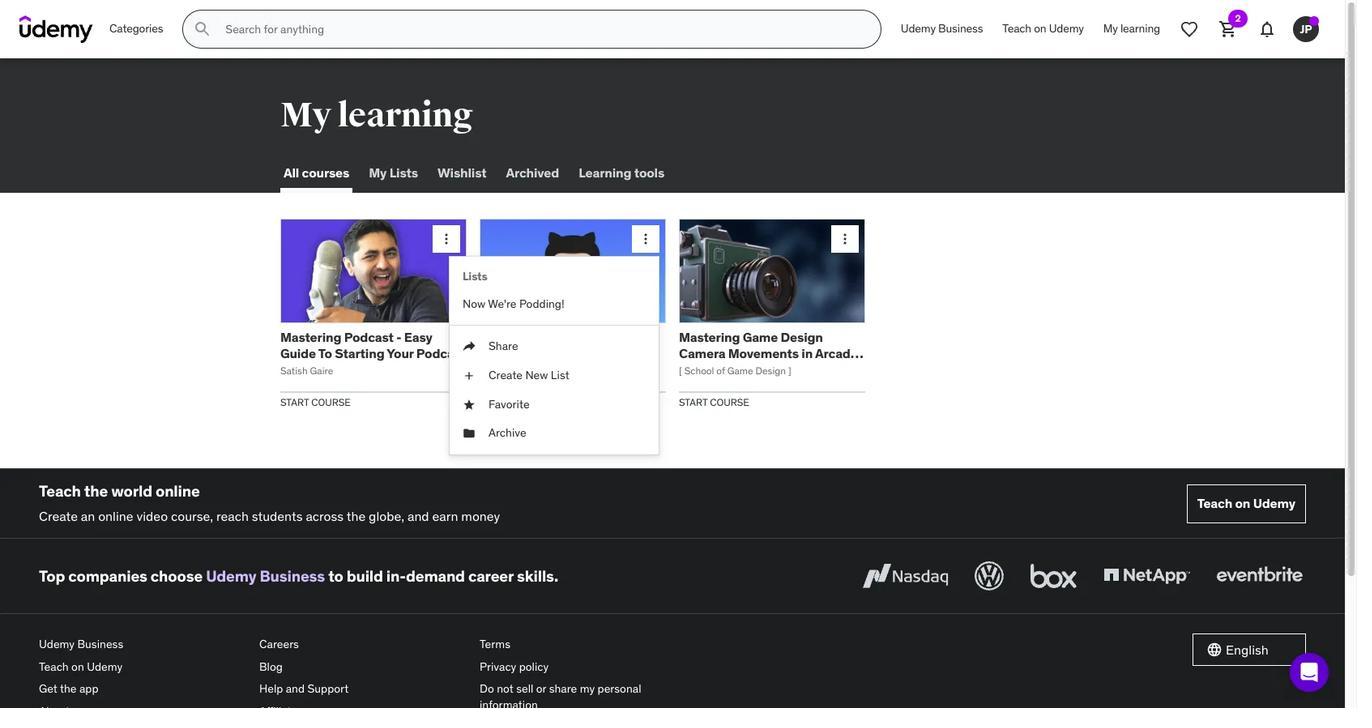 Task type: describe. For each thing, give the bounding box(es) containing it.
courses
[[302, 165, 350, 181]]

my for my learning 'link'
[[1104, 21, 1118, 36]]

git
[[480, 329, 498, 346]]

share
[[549, 682, 577, 697]]

school
[[685, 365, 715, 377]]

business for udemy business
[[939, 21, 983, 36]]

game inside mastering game design camera movements in arcade studio
[[743, 329, 778, 346]]

github
[[511, 329, 554, 346]]

1 vertical spatial learning
[[338, 95, 473, 136]]

1 horizontal spatial on
[[1034, 21, 1047, 36]]

netapp image
[[1101, 559, 1194, 594]]

2 vertical spatial teach on udemy link
[[39, 656, 246, 679]]

xsmall image for share
[[463, 339, 476, 355]]

1 vertical spatial udemy business link
[[206, 566, 325, 586]]

an
[[81, 508, 95, 524]]

arcade
[[816, 345, 858, 361]]

my
[[580, 682, 595, 697]]

jp link
[[1287, 10, 1326, 49]]

terms privacy policy do not sell or share my personal information
[[480, 637, 642, 708]]

teach inside teach the world online create an online video course, reach students across the globe, and earn money
[[39, 481, 81, 501]]

notifications image
[[1258, 19, 1277, 39]]

2 horizontal spatial teach on udemy link
[[1187, 484, 1307, 523]]

shopping cart with 2 items image
[[1219, 19, 1239, 39]]

now we're podding! button
[[450, 290, 659, 319]]

learning tools
[[579, 165, 665, 181]]

get the app link
[[39, 679, 246, 701]]

your
[[387, 345, 414, 361]]

course:
[[594, 329, 641, 346]]

tools
[[634, 165, 665, 181]]

do
[[480, 682, 494, 697]]

podding!
[[520, 297, 565, 311]]

0 vertical spatial udemy business link
[[892, 10, 993, 49]]

learning
[[579, 165, 632, 181]]

1 vertical spatial design
[[756, 365, 786, 377]]

volkswagen image
[[972, 559, 1008, 594]]

build
[[347, 566, 383, 586]]

satish
[[280, 365, 308, 377]]

do not sell or share my personal information button
[[480, 679, 687, 708]]

&
[[500, 329, 509, 346]]

xsmall image for create new list
[[463, 368, 476, 384]]

across
[[306, 508, 344, 524]]

all courses link
[[280, 154, 353, 193]]

1 horizontal spatial the
[[84, 481, 108, 501]]

start course for mastering podcast -  easy guide to starting your podcast
[[280, 396, 351, 408]]

terms
[[480, 637, 511, 652]]

personal
[[598, 682, 642, 697]]

[
[[679, 365, 682, 377]]

starting
[[335, 345, 385, 361]]

from
[[601, 345, 632, 361]]

careers
[[259, 637, 299, 652]]

you have alerts image
[[1310, 16, 1320, 26]]

guide
[[280, 345, 316, 361]]

]
[[789, 365, 792, 377]]

start for mastering podcast -  easy guide to starting your podcast
[[280, 396, 309, 408]]

on inside the udemy business teach on udemy get the app
[[71, 660, 84, 674]]

list
[[551, 368, 570, 383]]

teach the world online create an online video course, reach students across the globe, and earn money
[[39, 481, 500, 524]]

career
[[468, 566, 514, 586]]

share button
[[450, 333, 659, 362]]

world
[[111, 481, 152, 501]]

not
[[497, 682, 514, 697]]

course for mastering podcast -  easy guide to starting your podcast
[[311, 396, 351, 408]]

archived link
[[503, 154, 563, 193]]

mastering for guide
[[280, 329, 341, 346]]

design inside mastering game design camera movements in arcade studio
[[781, 329, 823, 346]]

1 vertical spatial online
[[98, 508, 133, 524]]

get
[[39, 682, 57, 697]]

repository
[[532, 345, 598, 361]]

now
[[463, 297, 486, 311]]

udemy image
[[19, 15, 93, 43]]

archive button
[[450, 419, 659, 448]]

mastering podcast -  easy guide to starting your podcast satish gaire
[[280, 329, 466, 377]]

of
[[717, 365, 725, 377]]

start course for git & github crash course: create a repository from scratch!
[[480, 396, 550, 408]]

blog link
[[259, 656, 467, 679]]

favorite
[[489, 397, 530, 411]]

mastering game design camera movements in arcade studio
[[679, 329, 858, 377]]

create inside button
[[489, 368, 523, 383]]

wishlist link
[[434, 154, 490, 193]]

categories
[[109, 21, 163, 36]]

privacy policy link
[[480, 656, 687, 679]]

careers link
[[259, 634, 467, 656]]

to
[[318, 345, 332, 361]]

money
[[461, 508, 500, 524]]

1 horizontal spatial business
[[260, 566, 325, 586]]

globe,
[[369, 508, 405, 524]]

course for mastering game design camera movements in arcade studio
[[710, 396, 750, 408]]

-
[[396, 329, 402, 346]]

my for my lists link
[[369, 165, 387, 181]]

studio
[[679, 361, 719, 377]]

wishlist image
[[1180, 19, 1200, 39]]

course for git & github crash course: create a repository from scratch!
[[511, 396, 550, 408]]

1 vertical spatial on
[[1236, 495, 1251, 511]]

blog
[[259, 660, 283, 674]]

course,
[[171, 508, 213, 524]]

easy
[[404, 329, 433, 346]]

submit search image
[[193, 19, 213, 39]]

mastering podcast -  easy guide to starting your podcast link
[[280, 329, 466, 361]]

students
[[252, 508, 303, 524]]

share
[[489, 339, 518, 354]]

0 horizontal spatial my
[[280, 95, 331, 136]]



Task type: locate. For each thing, give the bounding box(es) containing it.
on
[[1034, 21, 1047, 36], [1236, 495, 1251, 511], [71, 660, 84, 674]]

app
[[79, 682, 99, 697]]

0 horizontal spatial start
[[280, 396, 309, 408]]

2 course from the left
[[511, 396, 550, 408]]

start down kalob
[[480, 396, 509, 408]]

mastering up the 'studio' at the right bottom of the page
[[679, 329, 740, 346]]

course options image
[[638, 231, 654, 247]]

2 horizontal spatial the
[[347, 508, 366, 524]]

2 horizontal spatial business
[[939, 21, 983, 36]]

0 horizontal spatial teach on udemy link
[[39, 656, 246, 679]]

2 horizontal spatial my
[[1104, 21, 1118, 36]]

2 vertical spatial the
[[60, 682, 77, 697]]

3 start from the left
[[679, 396, 708, 408]]

2 vertical spatial on
[[71, 660, 84, 674]]

2 vertical spatial create
[[39, 508, 78, 524]]

the up an
[[84, 481, 108, 501]]

2 mastering from the left
[[679, 329, 740, 346]]

now we're podding!
[[463, 297, 565, 311]]

crash
[[557, 329, 592, 346]]

we're
[[488, 297, 517, 311]]

camera
[[679, 345, 726, 361]]

help
[[259, 682, 283, 697]]

podcast right "your"
[[416, 345, 466, 361]]

start down 'satish'
[[280, 396, 309, 408]]

Search for anything text field
[[222, 15, 862, 43]]

eventbrite image
[[1213, 559, 1307, 594]]

1 mastering from the left
[[280, 329, 341, 346]]

2 start from the left
[[480, 396, 509, 408]]

mastering inside mastering game design camera movements in arcade studio
[[679, 329, 740, 346]]

1 horizontal spatial my
[[369, 165, 387, 181]]

1 horizontal spatial start
[[480, 396, 509, 408]]

0 vertical spatial xsmall image
[[463, 339, 476, 355]]

3 start course from the left
[[679, 396, 750, 408]]

1 horizontal spatial online
[[156, 481, 200, 501]]

and left earn
[[408, 508, 429, 524]]

1 vertical spatial the
[[347, 508, 366, 524]]

2
[[1236, 12, 1241, 24]]

support
[[308, 682, 349, 697]]

to
[[328, 566, 343, 586]]

1 start course from the left
[[280, 396, 351, 408]]

0 horizontal spatial online
[[98, 508, 133, 524]]

1 vertical spatial my learning
[[280, 95, 473, 136]]

xsmall image inside the create new list button
[[463, 368, 476, 384]]

start course down of
[[679, 396, 750, 408]]

english
[[1226, 642, 1269, 658]]

0 vertical spatial teach on udemy
[[1003, 21, 1084, 36]]

xsmall image
[[463, 368, 476, 384], [463, 426, 476, 442]]

course options image for mastering podcast -  easy guide to starting your podcast
[[439, 231, 455, 247]]

0 vertical spatial game
[[743, 329, 778, 346]]

my learning left wishlist icon
[[1104, 21, 1161, 36]]

udemy business
[[901, 21, 983, 36]]

1 vertical spatial xsmall image
[[463, 397, 476, 413]]

reach
[[216, 508, 249, 524]]

2 horizontal spatial on
[[1236, 495, 1251, 511]]

xsmall image for favorite
[[463, 397, 476, 413]]

design up ]
[[781, 329, 823, 346]]

information
[[480, 698, 538, 708]]

0 horizontal spatial and
[[286, 682, 305, 697]]

mastering inside mastering podcast -  easy guide to starting your podcast satish gaire
[[280, 329, 341, 346]]

or
[[536, 682, 547, 697]]

a
[[523, 345, 530, 361]]

0 vertical spatial learning
[[1121, 21, 1161, 36]]

learning left wishlist icon
[[1121, 21, 1161, 36]]

1 course from the left
[[311, 396, 351, 408]]

careers blog help and support
[[259, 637, 349, 697]]

categories button
[[100, 10, 173, 49]]

wishlist
[[438, 165, 487, 181]]

skills.
[[517, 566, 559, 586]]

online right an
[[98, 508, 133, 524]]

my learning up my lists
[[280, 95, 473, 136]]

start course down gaire
[[280, 396, 351, 408]]

1 horizontal spatial course options image
[[837, 231, 854, 247]]

xsmall image
[[463, 339, 476, 355], [463, 397, 476, 413]]

0 horizontal spatial podcast
[[344, 329, 394, 346]]

1 xsmall image from the top
[[463, 368, 476, 384]]

top companies choose udemy business to build in-demand career skills.
[[39, 566, 559, 586]]

learning tools link
[[576, 154, 668, 193]]

xsmall image inside favorite button
[[463, 397, 476, 413]]

1 vertical spatial create
[[489, 368, 523, 383]]

0 vertical spatial online
[[156, 481, 200, 501]]

0 horizontal spatial teach on udemy
[[1003, 21, 1084, 36]]

1 vertical spatial business
[[260, 566, 325, 586]]

2 horizontal spatial start course
[[679, 396, 750, 408]]

3 course from the left
[[710, 396, 750, 408]]

english button
[[1193, 634, 1307, 666]]

2 vertical spatial udemy business link
[[39, 634, 246, 656]]

course
[[311, 396, 351, 408], [511, 396, 550, 408], [710, 396, 750, 408]]

the right get
[[60, 682, 77, 697]]

start course for mastering game design camera movements in arcade studio
[[679, 396, 750, 408]]

xsmall image inside share button
[[463, 339, 476, 355]]

start
[[280, 396, 309, 408], [480, 396, 509, 408], [679, 396, 708, 408]]

game right of
[[728, 365, 754, 377]]

1 vertical spatial teach on udemy link
[[1187, 484, 1307, 523]]

1 vertical spatial lists
[[463, 269, 488, 284]]

sell
[[516, 682, 534, 697]]

start for mastering game design camera movements in arcade studio
[[679, 396, 708, 408]]

learning up my lists
[[338, 95, 473, 136]]

learning
[[1121, 21, 1161, 36], [338, 95, 473, 136]]

lists up now
[[463, 269, 488, 284]]

jp
[[1301, 22, 1313, 36]]

1 horizontal spatial course
[[511, 396, 550, 408]]

course down [ school of game design ]
[[710, 396, 750, 408]]

help and support link
[[259, 679, 467, 701]]

my left wishlist icon
[[1104, 21, 1118, 36]]

all courses
[[284, 165, 350, 181]]

xsmall image left kalob
[[463, 368, 476, 384]]

box image
[[1027, 559, 1081, 594]]

[ school of game design ]
[[679, 365, 792, 377]]

archive
[[489, 426, 527, 440]]

0 vertical spatial teach on udemy link
[[993, 10, 1094, 49]]

2 course options image from the left
[[837, 231, 854, 247]]

1 horizontal spatial learning
[[1121, 21, 1161, 36]]

teach on udemy link
[[993, 10, 1094, 49], [1187, 484, 1307, 523], [39, 656, 246, 679]]

my learning inside 'link'
[[1104, 21, 1161, 36]]

1 horizontal spatial podcast
[[416, 345, 466, 361]]

1 horizontal spatial teach on udemy
[[1198, 495, 1296, 511]]

0 horizontal spatial course
[[311, 396, 351, 408]]

the left globe,
[[347, 508, 366, 524]]

my up all courses
[[280, 95, 331, 136]]

podcast left -
[[344, 329, 394, 346]]

1 course options image from the left
[[439, 231, 455, 247]]

0 vertical spatial my
[[1104, 21, 1118, 36]]

policy
[[519, 660, 549, 674]]

1 xsmall image from the top
[[463, 339, 476, 355]]

1 vertical spatial xsmall image
[[463, 426, 476, 442]]

xsmall image left archive
[[463, 426, 476, 442]]

top
[[39, 566, 65, 586]]

0 horizontal spatial mastering
[[280, 329, 341, 346]]

0 vertical spatial xsmall image
[[463, 368, 476, 384]]

business for udemy business teach on udemy get the app
[[77, 637, 123, 652]]

udemy business link
[[892, 10, 993, 49], [206, 566, 325, 586], [39, 634, 246, 656]]

business
[[939, 21, 983, 36], [260, 566, 325, 586], [77, 637, 123, 652]]

0 horizontal spatial learning
[[338, 95, 473, 136]]

xsmall image for archive
[[463, 426, 476, 442]]

git & github crash course: create a repository from scratch!
[[480, 329, 641, 377]]

0 vertical spatial business
[[939, 21, 983, 36]]

privacy
[[480, 660, 517, 674]]

xsmall image inside archive button
[[463, 426, 476, 442]]

the inside the udemy business teach on udemy get the app
[[60, 682, 77, 697]]

archived
[[506, 165, 559, 181]]

0 vertical spatial the
[[84, 481, 108, 501]]

1 vertical spatial teach on udemy
[[1198, 495, 1296, 511]]

0 vertical spatial lists
[[390, 165, 418, 181]]

kalob taulien
[[480, 365, 538, 377]]

all
[[284, 165, 299, 181]]

2 xsmall image from the top
[[463, 397, 476, 413]]

course down gaire
[[311, 396, 351, 408]]

udemy business teach on udemy get the app
[[39, 637, 123, 697]]

small image
[[1207, 642, 1223, 658]]

1 horizontal spatial teach on udemy link
[[993, 10, 1094, 49]]

terms link
[[480, 634, 687, 656]]

course options image
[[439, 231, 455, 247], [837, 231, 854, 247]]

start course
[[280, 396, 351, 408], [480, 396, 550, 408], [679, 396, 750, 408]]

2 start course from the left
[[480, 396, 550, 408]]

1 vertical spatial game
[[728, 365, 754, 377]]

online
[[156, 481, 200, 501], [98, 508, 133, 524]]

1 vertical spatial my
[[280, 95, 331, 136]]

1 horizontal spatial my learning
[[1104, 21, 1161, 36]]

xsmall image left git
[[463, 339, 476, 355]]

scratch!
[[480, 361, 531, 377]]

create new list button
[[450, 362, 659, 390]]

companies
[[68, 566, 147, 586]]

1 start from the left
[[280, 396, 309, 408]]

design down movements
[[756, 365, 786, 377]]

0 vertical spatial on
[[1034, 21, 1047, 36]]

the
[[84, 481, 108, 501], [347, 508, 366, 524], [60, 682, 77, 697]]

video
[[137, 508, 168, 524]]

start course down create new list
[[480, 396, 550, 408]]

1 horizontal spatial and
[[408, 508, 429, 524]]

lists left wishlist
[[390, 165, 418, 181]]

movements
[[729, 345, 799, 361]]

and inside teach the world online create an online video course, reach students across the globe, and earn money
[[408, 508, 429, 524]]

create inside teach the world online create an online video course, reach students across the globe, and earn money
[[39, 508, 78, 524]]

course options image for mastering game design camera movements in arcade studio
[[837, 231, 854, 247]]

create inside git & github crash course: create a repository from scratch!
[[480, 345, 520, 361]]

0 horizontal spatial start course
[[280, 396, 351, 408]]

0 horizontal spatial on
[[71, 660, 84, 674]]

course down create new list
[[511, 396, 550, 408]]

1 horizontal spatial start course
[[480, 396, 550, 408]]

start for git & github crash course: create a repository from scratch!
[[480, 396, 509, 408]]

in-
[[387, 566, 406, 586]]

online up course, at bottom left
[[156, 481, 200, 501]]

choose
[[151, 566, 203, 586]]

demand
[[406, 566, 465, 586]]

xsmall image left favorite
[[463, 397, 476, 413]]

game
[[743, 329, 778, 346], [728, 365, 754, 377]]

2 vertical spatial my
[[369, 165, 387, 181]]

0 horizontal spatial the
[[60, 682, 77, 697]]

mastering
[[280, 329, 341, 346], [679, 329, 740, 346]]

0 horizontal spatial course options image
[[439, 231, 455, 247]]

1 horizontal spatial lists
[[463, 269, 488, 284]]

and inside careers blog help and support
[[286, 682, 305, 697]]

1 horizontal spatial mastering
[[679, 329, 740, 346]]

1 vertical spatial and
[[286, 682, 305, 697]]

nasdaq image
[[859, 559, 952, 594]]

mastering for movements
[[679, 329, 740, 346]]

2 vertical spatial business
[[77, 637, 123, 652]]

learning inside 'link'
[[1121, 21, 1161, 36]]

my right the courses
[[369, 165, 387, 181]]

0 horizontal spatial my learning
[[280, 95, 473, 136]]

2 horizontal spatial start
[[679, 396, 708, 408]]

mastering up gaire
[[280, 329, 341, 346]]

0 vertical spatial design
[[781, 329, 823, 346]]

and right help
[[286, 682, 305, 697]]

new
[[526, 368, 548, 383]]

business inside the udemy business teach on udemy get the app
[[77, 637, 123, 652]]

start down school
[[679, 396, 708, 408]]

0 horizontal spatial business
[[77, 637, 123, 652]]

taulien
[[507, 365, 538, 377]]

my inside 'link'
[[1104, 21, 1118, 36]]

0 vertical spatial create
[[480, 345, 520, 361]]

2 horizontal spatial course
[[710, 396, 750, 408]]

0 horizontal spatial lists
[[390, 165, 418, 181]]

create new list
[[489, 368, 570, 383]]

teach
[[1003, 21, 1032, 36], [39, 481, 81, 501], [1198, 495, 1233, 511], [39, 660, 69, 674]]

game up [ school of game design ]
[[743, 329, 778, 346]]

0 vertical spatial and
[[408, 508, 429, 524]]

gaire
[[310, 365, 333, 377]]

teach inside the udemy business teach on udemy get the app
[[39, 660, 69, 674]]

0 vertical spatial my learning
[[1104, 21, 1161, 36]]

my learning link
[[1094, 10, 1170, 49]]

kalob
[[480, 365, 505, 377]]

2 link
[[1209, 10, 1248, 49]]

my lists link
[[366, 154, 421, 193]]

2 xsmall image from the top
[[463, 426, 476, 442]]



Task type: vqa. For each thing, say whether or not it's contained in the screenshot.
All
yes



